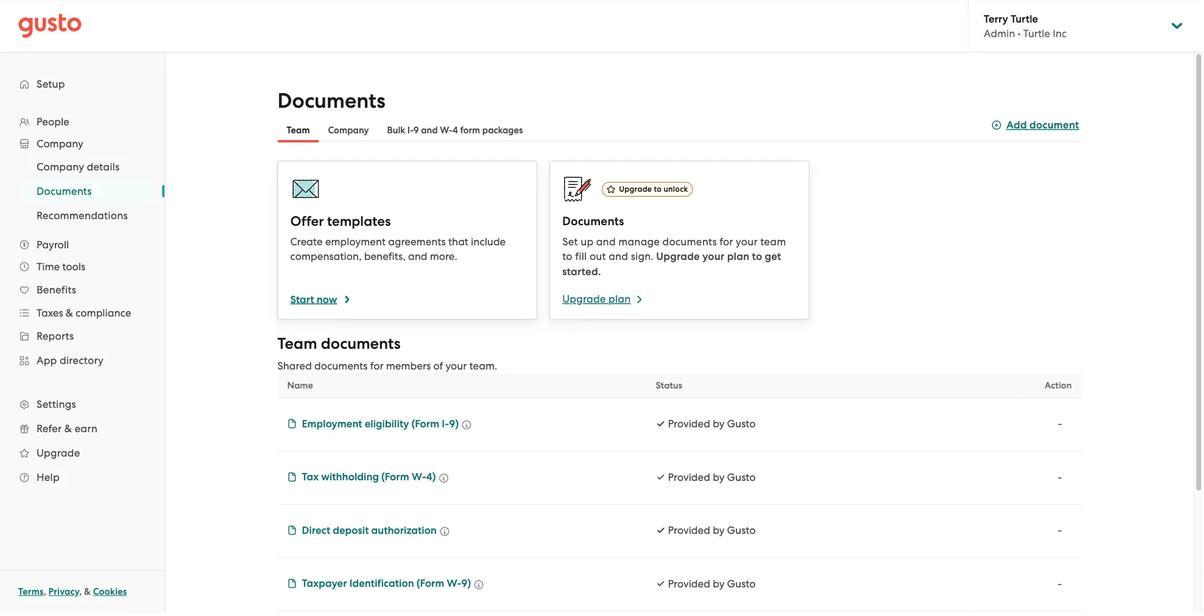 Task type: describe. For each thing, give the bounding box(es) containing it.
add
[[1007, 119, 1028, 131]]

w- inside button
[[440, 125, 453, 136]]

by for direct deposit authorization
[[713, 525, 725, 537]]

team for team documents
[[278, 335, 317, 353]]

- for direct deposit authorization
[[1058, 525, 1063, 537]]

4
[[453, 125, 458, 136]]

benefits,
[[364, 250, 406, 263]]

9
[[414, 125, 419, 136]]

direct
[[302, 524, 330, 537]]

to inside "set up and manage documents for your team to fill out and sign."
[[563, 250, 573, 263]]

employment eligibility (form i-9) link
[[287, 417, 459, 432]]

time tools button
[[12, 256, 152, 278]]

privacy link
[[48, 587, 79, 598]]

more.
[[430, 250, 458, 263]]

packages
[[483, 125, 523, 136]]

team.
[[470, 360, 498, 372]]

name
[[287, 380, 313, 391]]

set
[[563, 236, 578, 248]]

terry
[[984, 12, 1009, 25]]

bulk
[[387, 125, 405, 136]]

gusto for direct deposit authorization
[[727, 525, 756, 537]]

payroll button
[[12, 234, 152, 256]]

for inside "set up and manage documents for your team to fill out and sign."
[[720, 236, 734, 248]]

deposit
[[333, 524, 369, 537]]

•
[[1018, 27, 1021, 39]]

company details link
[[22, 156, 152, 178]]

and up out
[[596, 236, 616, 248]]

employment
[[302, 418, 362, 430]]

i- inside employment eligibility (form i-9) link
[[442, 418, 449, 430]]

reports link
[[12, 325, 152, 347]]

gusto for tax withholding (form w-4)
[[727, 471, 756, 484]]

taxes & compliance button
[[12, 302, 152, 324]]

recommendations
[[37, 210, 128, 222]]

upgrade for your
[[657, 250, 700, 263]]

2 vertical spatial &
[[84, 587, 91, 598]]

home image
[[18, 14, 82, 38]]

unlock
[[664, 185, 688, 194]]

inc
[[1053, 27, 1067, 39]]

compliance
[[76, 307, 131, 319]]

start now
[[290, 293, 337, 306]]

gusto for taxpayer identification (form w-9)
[[727, 578, 756, 590]]

module__icon___slcit image inside tax withholding (form w-4) link
[[287, 473, 297, 482]]

provided by gusto for direct deposit authorization
[[668, 525, 756, 537]]

include
[[471, 236, 506, 248]]

refer & earn
[[37, 423, 97, 435]]

(form for identification
[[417, 578, 445, 590]]

get
[[765, 250, 782, 263]]

provided for tax withholding (form w-4)
[[668, 471, 711, 484]]

now
[[317, 293, 337, 306]]

app directory link
[[12, 350, 152, 372]]

taxpayer identification (form w-9) link
[[287, 577, 471, 592]]

1 vertical spatial plan
[[609, 293, 631, 305]]

9) for employment eligibility (form i-9)
[[449, 418, 459, 430]]

cookies button
[[93, 585, 127, 600]]

upgrade link
[[12, 442, 152, 464]]

taxes & compliance
[[37, 307, 131, 319]]

time
[[37, 261, 60, 273]]

provided by gusto for taxpayer identification (form w-9)
[[668, 578, 756, 590]]

settings link
[[12, 394, 152, 416]]

- for taxpayer identification (form w-9)
[[1058, 578, 1063, 590]]

plan inside upgrade your plan to get started.
[[728, 250, 750, 263]]

identification
[[350, 578, 414, 590]]

time tools
[[37, 261, 85, 273]]

company details
[[37, 161, 120, 173]]

list containing people
[[0, 111, 165, 490]]

your inside "set up and manage documents for your team to fill out and sign."
[[736, 236, 758, 248]]

company button
[[319, 118, 378, 143]]

terms link
[[18, 587, 44, 598]]

documents for team documents
[[321, 335, 401, 353]]

agreements
[[388, 236, 446, 248]]

authorization
[[371, 524, 437, 537]]

your inside upgrade your plan to get started.
[[703, 250, 725, 263]]

eligibility
[[365, 418, 409, 430]]

documents inside "set up and manage documents for your team to fill out and sign."
[[663, 236, 717, 248]]

offer templates
[[290, 213, 391, 229]]

0 horizontal spatial your
[[446, 360, 467, 372]]

direct deposit authorization
[[302, 524, 437, 537]]

started.
[[563, 265, 601, 278]]

form
[[460, 125, 480, 136]]

team button
[[278, 118, 319, 143]]

upgrade plan
[[563, 293, 631, 305]]

benefits link
[[12, 279, 152, 301]]

recommendations link
[[22, 205, 152, 227]]

provided for direct deposit authorization
[[668, 525, 711, 537]]

help
[[37, 472, 60, 484]]

of
[[434, 360, 443, 372]]

people button
[[12, 111, 152, 133]]

members
[[386, 360, 431, 372]]

settings
[[37, 399, 76, 411]]

module__icon___slcit image inside direct deposit authorization link
[[287, 526, 297, 536]]

fill
[[575, 250, 587, 263]]

refer
[[37, 423, 62, 435]]

team documents
[[278, 335, 401, 353]]

gusto navigation element
[[0, 52, 165, 510]]

details
[[87, 161, 120, 173]]

bulk i-9 and w-4 form packages
[[387, 125, 523, 136]]

manage
[[619, 236, 660, 248]]

cookies
[[93, 587, 127, 598]]

shared documents for members of your team.
[[278, 360, 498, 372]]

by for tax withholding (form w-4)
[[713, 471, 725, 484]]

offer
[[290, 213, 324, 229]]



Task type: vqa. For each thing, say whether or not it's contained in the screenshot.
the right CONNECT
no



Task type: locate. For each thing, give the bounding box(es) containing it.
1 provided by gusto from the top
[[668, 418, 756, 430]]

9)
[[449, 418, 459, 430], [462, 578, 471, 590]]

1 horizontal spatial documents
[[278, 89, 386, 113]]

terms
[[18, 587, 44, 598]]

1 vertical spatial w-
[[412, 471, 426, 484]]

2 list from the top
[[0, 155, 165, 228]]

setup link
[[12, 73, 152, 95]]

start
[[290, 293, 314, 306]]

company inside dropdown button
[[37, 138, 83, 150]]

employment
[[325, 236, 386, 248]]

add document link
[[992, 117, 1080, 133]]

0 vertical spatial your
[[736, 236, 758, 248]]

0 vertical spatial company
[[328, 125, 369, 136]]

add document
[[1007, 119, 1080, 131]]

documents link
[[22, 180, 152, 202]]

team inside button
[[287, 125, 310, 136]]

to left "fill"
[[563, 250, 573, 263]]

1 vertical spatial (form
[[382, 471, 409, 484]]

turtle
[[1011, 12, 1039, 25], [1024, 27, 1051, 39]]

3 provided from the top
[[668, 525, 711, 537]]

3 - from the top
[[1058, 525, 1063, 537]]

plan
[[728, 250, 750, 263], [609, 293, 631, 305]]

provided by gusto for employment eligibility (form i-9)
[[668, 418, 756, 430]]

and inside button
[[421, 125, 438, 136]]

, left cookies
[[79, 587, 82, 598]]

documents down company details
[[37, 185, 92, 197]]

team left company button
[[287, 125, 310, 136]]

status
[[656, 380, 683, 391]]

documents
[[278, 89, 386, 113], [37, 185, 92, 197], [563, 215, 625, 229]]

2 by from the top
[[713, 471, 725, 484]]

upgrade left "unlock"
[[619, 185, 652, 194]]

upgrade inside upgrade your plan to get started.
[[657, 250, 700, 263]]

upgrade down started.
[[563, 293, 606, 305]]

0 vertical spatial turtle
[[1011, 12, 1039, 25]]

documents down team documents
[[315, 360, 368, 372]]

document
[[1030, 119, 1080, 131]]

& left 'earn'
[[64, 423, 72, 435]]

set up and manage documents for your team to fill out and sign.
[[563, 236, 786, 263]]

taxes
[[37, 307, 63, 319]]

that
[[449, 236, 469, 248]]

module__icon___slcit image inside employment eligibility (form i-9) link
[[287, 419, 297, 429]]

tax withholding (form w-4)
[[302, 471, 436, 484]]

module__icon___slcit image inside taxpayer identification (form w-9) link
[[287, 579, 297, 589]]

2 vertical spatial company
[[37, 161, 84, 173]]

1 horizontal spatial for
[[720, 236, 734, 248]]

upgrade right sign.
[[657, 250, 700, 263]]

9) inside employment eligibility (form i-9) link
[[449, 418, 459, 430]]

for left team
[[720, 236, 734, 248]]

1 vertical spatial documents
[[321, 335, 401, 353]]

1 horizontal spatial i-
[[442, 418, 449, 430]]

terry turtle admin • turtle inc
[[984, 12, 1067, 39]]

i- inside bulk i-9 and w-4 form packages button
[[408, 125, 414, 136]]

0 horizontal spatial plan
[[609, 293, 631, 305]]

(form right identification
[[417, 578, 445, 590]]

shared
[[278, 360, 312, 372]]

w- for 9)
[[447, 578, 462, 590]]

documents inside list
[[37, 185, 92, 197]]

withholding
[[321, 471, 379, 484]]

4 provided from the top
[[668, 578, 711, 590]]

turtle right •
[[1024, 27, 1051, 39]]

0 horizontal spatial 9)
[[449, 418, 459, 430]]

team up shared
[[278, 335, 317, 353]]

list containing company details
[[0, 155, 165, 228]]

(form left 4)
[[382, 471, 409, 484]]

3 provided by gusto from the top
[[668, 525, 756, 537]]

terms , privacy , & cookies
[[18, 587, 127, 598]]

documents for shared documents for members of your team.
[[315, 360, 368, 372]]

templates
[[327, 213, 391, 229]]

2 horizontal spatial your
[[736, 236, 758, 248]]

company down people
[[37, 138, 83, 150]]

by
[[713, 418, 725, 430], [713, 471, 725, 484], [713, 525, 725, 537], [713, 578, 725, 590]]

0 vertical spatial team
[[287, 125, 310, 136]]

0 vertical spatial for
[[720, 236, 734, 248]]

0 vertical spatial 9)
[[449, 418, 459, 430]]

1 - from the top
[[1058, 418, 1063, 430]]

and right 9
[[421, 125, 438, 136]]

app directory
[[37, 355, 104, 367]]

company for company button
[[328, 125, 369, 136]]

1 horizontal spatial to
[[654, 185, 662, 194]]

taxpayer identification (form w-9)
[[302, 578, 471, 590]]

compensation,
[[290, 250, 362, 263]]

i- down of
[[442, 418, 449, 430]]

create
[[290, 236, 323, 248]]

4)
[[426, 471, 436, 484]]

1 list from the top
[[0, 111, 165, 490]]

your
[[736, 236, 758, 248], [703, 250, 725, 263], [446, 360, 467, 372]]

setup
[[37, 78, 65, 90]]

to left get
[[752, 250, 763, 263]]

gusto for employment eligibility (form i-9)
[[727, 418, 756, 430]]

app
[[37, 355, 57, 367]]

1 vertical spatial i-
[[442, 418, 449, 430]]

company inside button
[[328, 125, 369, 136]]

module__icon___slcit image
[[287, 419, 297, 429], [462, 421, 472, 430], [287, 473, 297, 482], [439, 474, 449, 484], [287, 526, 297, 536], [440, 527, 450, 537], [287, 579, 297, 589], [474, 581, 484, 590]]

3 by from the top
[[713, 525, 725, 537]]

team
[[761, 236, 786, 248]]

&
[[66, 307, 73, 319], [64, 423, 72, 435], [84, 587, 91, 598]]

0 vertical spatial plan
[[728, 250, 750, 263]]

and
[[421, 125, 438, 136], [596, 236, 616, 248], [408, 250, 428, 263], [609, 250, 629, 263]]

0 horizontal spatial to
[[563, 250, 573, 263]]

your left team
[[736, 236, 758, 248]]

gusto
[[727, 418, 756, 430], [727, 471, 756, 484], [727, 525, 756, 537], [727, 578, 756, 590]]

direct deposit authorization link
[[287, 524, 437, 538]]

1 gusto from the top
[[727, 418, 756, 430]]

0 horizontal spatial documents
[[37, 185, 92, 197]]

w-
[[440, 125, 453, 136], [412, 471, 426, 484], [447, 578, 462, 590]]

2 vertical spatial documents
[[563, 215, 625, 229]]

bulk i-9 and w-4 form packages button
[[378, 118, 532, 143]]

1 vertical spatial turtle
[[1024, 27, 1051, 39]]

1 horizontal spatial your
[[703, 250, 725, 263]]

2 provided by gusto from the top
[[668, 471, 756, 484]]

create employment agreements that include compensation, benefits, and more.
[[290, 236, 506, 263]]

2 horizontal spatial documents
[[563, 215, 625, 229]]

0 horizontal spatial for
[[370, 360, 384, 372]]

for
[[720, 236, 734, 248], [370, 360, 384, 372]]

0 horizontal spatial ,
[[44, 587, 46, 598]]

to
[[654, 185, 662, 194], [563, 250, 573, 263], [752, 250, 763, 263]]

i-
[[408, 125, 414, 136], [442, 418, 449, 430]]

company down company dropdown button
[[37, 161, 84, 173]]

benefits
[[37, 284, 76, 296]]

0 horizontal spatial i-
[[408, 125, 414, 136]]

to left "unlock"
[[654, 185, 662, 194]]

provided
[[668, 418, 711, 430], [668, 471, 711, 484], [668, 525, 711, 537], [668, 578, 711, 590]]

company left bulk
[[328, 125, 369, 136]]

privacy
[[48, 587, 79, 598]]

1 vertical spatial your
[[703, 250, 725, 263]]

(form right eligibility
[[412, 418, 440, 430]]

provided for employment eligibility (form i-9)
[[668, 418, 711, 430]]

- for employment eligibility (form i-9)
[[1058, 418, 1063, 430]]

2 gusto from the top
[[727, 471, 756, 484]]

(form for withholding
[[382, 471, 409, 484]]

1 vertical spatial for
[[370, 360, 384, 372]]

tax
[[302, 471, 319, 484]]

0 vertical spatial documents
[[278, 89, 386, 113]]

- for tax withholding (form w-4)
[[1058, 471, 1063, 484]]

1 by from the top
[[713, 418, 725, 430]]

i- right bulk
[[408, 125, 414, 136]]

-
[[1058, 418, 1063, 430], [1058, 471, 1063, 484], [1058, 525, 1063, 537], [1058, 578, 1063, 590]]

provided by gusto
[[668, 418, 756, 430], [668, 471, 756, 484], [668, 525, 756, 537], [668, 578, 756, 590]]

1 vertical spatial company
[[37, 138, 83, 150]]

by for employment eligibility (form i-9)
[[713, 418, 725, 430]]

your right of
[[446, 360, 467, 372]]

upgrade for plan
[[563, 293, 606, 305]]

0 vertical spatial i-
[[408, 125, 414, 136]]

1 vertical spatial 9)
[[462, 578, 471, 590]]

1 horizontal spatial 9)
[[462, 578, 471, 590]]

admin
[[984, 27, 1016, 39]]

out
[[590, 250, 606, 263]]

upgrade to unlock
[[619, 185, 688, 194]]

help link
[[12, 467, 152, 489]]

1 horizontal spatial ,
[[79, 587, 82, 598]]

tax withholding (form w-4) link
[[287, 470, 436, 485]]

1 , from the left
[[44, 587, 46, 598]]

provided for taxpayer identification (form w-9)
[[668, 578, 711, 590]]

provided by gusto for tax withholding (form w-4)
[[668, 471, 756, 484]]

action
[[1045, 380, 1072, 391]]

2 vertical spatial (form
[[417, 578, 445, 590]]

4 - from the top
[[1058, 578, 1063, 590]]

4 gusto from the top
[[727, 578, 756, 590]]

& inside dropdown button
[[66, 307, 73, 319]]

reports
[[37, 330, 74, 343]]

2 vertical spatial your
[[446, 360, 467, 372]]

0 vertical spatial &
[[66, 307, 73, 319]]

2 provided from the top
[[668, 471, 711, 484]]

upgrade down the refer & earn
[[37, 447, 80, 460]]

(form for eligibility
[[412, 418, 440, 430]]

to inside upgrade your plan to get started.
[[752, 250, 763, 263]]

3 gusto from the top
[[727, 525, 756, 537]]

, left privacy link
[[44, 587, 46, 598]]

0 vertical spatial (form
[[412, 418, 440, 430]]

upgrade for to
[[619, 185, 652, 194]]

taxpayer
[[302, 578, 347, 590]]

team
[[287, 125, 310, 136], [278, 335, 317, 353]]

turtle up •
[[1011, 12, 1039, 25]]

directory
[[60, 355, 104, 367]]

documents up the 'shared documents for members of your team.'
[[321, 335, 401, 353]]

0 vertical spatial documents
[[663, 236, 717, 248]]

list
[[0, 111, 165, 490], [0, 155, 165, 228]]

2 horizontal spatial to
[[752, 250, 763, 263]]

& for compliance
[[66, 307, 73, 319]]

2 - from the top
[[1058, 471, 1063, 484]]

9) for taxpayer identification (form w-9)
[[462, 578, 471, 590]]

4 provided by gusto from the top
[[668, 578, 756, 590]]

refer & earn link
[[12, 418, 152, 440]]

team for team
[[287, 125, 310, 136]]

for left members
[[370, 360, 384, 372]]

& right taxes
[[66, 307, 73, 319]]

upgrade your plan to get started.
[[563, 250, 782, 278]]

2 vertical spatial w-
[[447, 578, 462, 590]]

w- for 4)
[[412, 471, 426, 484]]

& left cookies button
[[84, 587, 91, 598]]

and down agreements
[[408, 250, 428, 263]]

documents up company button
[[278, 89, 386, 113]]

documents up the up
[[563, 215, 625, 229]]

and inside create employment agreements that include compensation, benefits, and more.
[[408, 250, 428, 263]]

up
[[581, 236, 594, 248]]

2 , from the left
[[79, 587, 82, 598]]

1 vertical spatial team
[[278, 335, 317, 353]]

and right out
[[609, 250, 629, 263]]

documents up upgrade your plan to get started.
[[663, 236, 717, 248]]

1 horizontal spatial plan
[[728, 250, 750, 263]]

9) inside taxpayer identification (form w-9) link
[[462, 578, 471, 590]]

2 vertical spatial documents
[[315, 360, 368, 372]]

4 by from the top
[[713, 578, 725, 590]]

1 provided from the top
[[668, 418, 711, 430]]

1 vertical spatial &
[[64, 423, 72, 435]]

payroll
[[37, 239, 69, 251]]

your left get
[[703, 250, 725, 263]]

0 vertical spatial w-
[[440, 125, 453, 136]]

company for company details
[[37, 161, 84, 173]]

& for earn
[[64, 423, 72, 435]]

by for taxpayer identification (form w-9)
[[713, 578, 725, 590]]

1 vertical spatial documents
[[37, 185, 92, 197]]

people
[[37, 116, 69, 128]]

sign.
[[631, 250, 654, 263]]

upgrade inside gusto navigation element
[[37, 447, 80, 460]]



